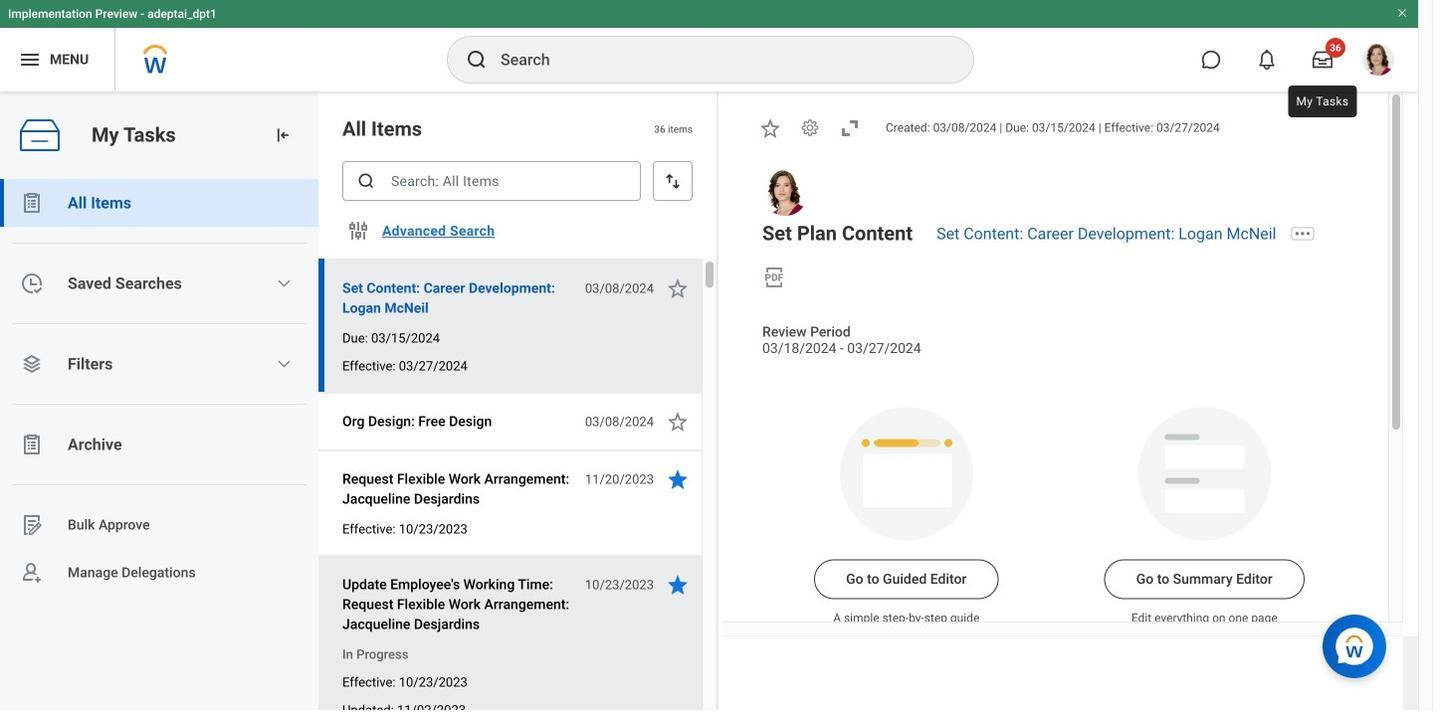 Task type: locate. For each thing, give the bounding box(es) containing it.
0 vertical spatial star image
[[666, 277, 690, 301]]

close environment banner image
[[1397, 7, 1409, 19]]

search image
[[465, 48, 489, 72], [356, 171, 376, 191]]

sort image
[[663, 171, 683, 191]]

1 star image from the top
[[666, 277, 690, 301]]

1 vertical spatial star image
[[666, 468, 690, 492]]

justify image
[[18, 48, 42, 72]]

chevron down image
[[276, 276, 292, 292]]

1 vertical spatial search image
[[356, 171, 376, 191]]

employee's photo (logan mcneil) image
[[763, 170, 809, 216]]

1 vertical spatial star image
[[666, 410, 690, 434]]

view printable version (pdf) image
[[763, 266, 787, 290]]

list
[[0, 179, 319, 597]]

clipboard image
[[20, 191, 44, 215]]

fullscreen image
[[838, 116, 862, 140]]

star image
[[666, 277, 690, 301], [666, 410, 690, 434]]

star image
[[759, 116, 783, 140], [666, 468, 690, 492], [666, 574, 690, 597]]

2 star image from the top
[[666, 410, 690, 434]]

1 horizontal spatial search image
[[465, 48, 489, 72]]

banner
[[0, 0, 1419, 92]]

2 vertical spatial star image
[[666, 574, 690, 597]]

0 vertical spatial search image
[[465, 48, 489, 72]]

Search Workday  search field
[[501, 38, 933, 82]]

notifications large image
[[1258, 50, 1278, 70]]

user plus image
[[20, 562, 44, 586]]

transformation import image
[[273, 125, 293, 145]]

tooltip
[[1285, 82, 1362, 121]]

clipboard image
[[20, 433, 44, 457]]

0 vertical spatial star image
[[759, 116, 783, 140]]



Task type: vqa. For each thing, say whether or not it's contained in the screenshot.
Items
no



Task type: describe. For each thing, give the bounding box(es) containing it.
configure image
[[347, 219, 370, 243]]

gear image
[[801, 118, 821, 138]]

0 horizontal spatial search image
[[356, 171, 376, 191]]

inbox large image
[[1313, 50, 1333, 70]]

rename image
[[20, 514, 44, 538]]

profile logan mcneil image
[[1363, 44, 1395, 80]]

item list element
[[319, 92, 719, 711]]

Search: All Items text field
[[343, 161, 641, 201]]

clock check image
[[20, 272, 44, 296]]



